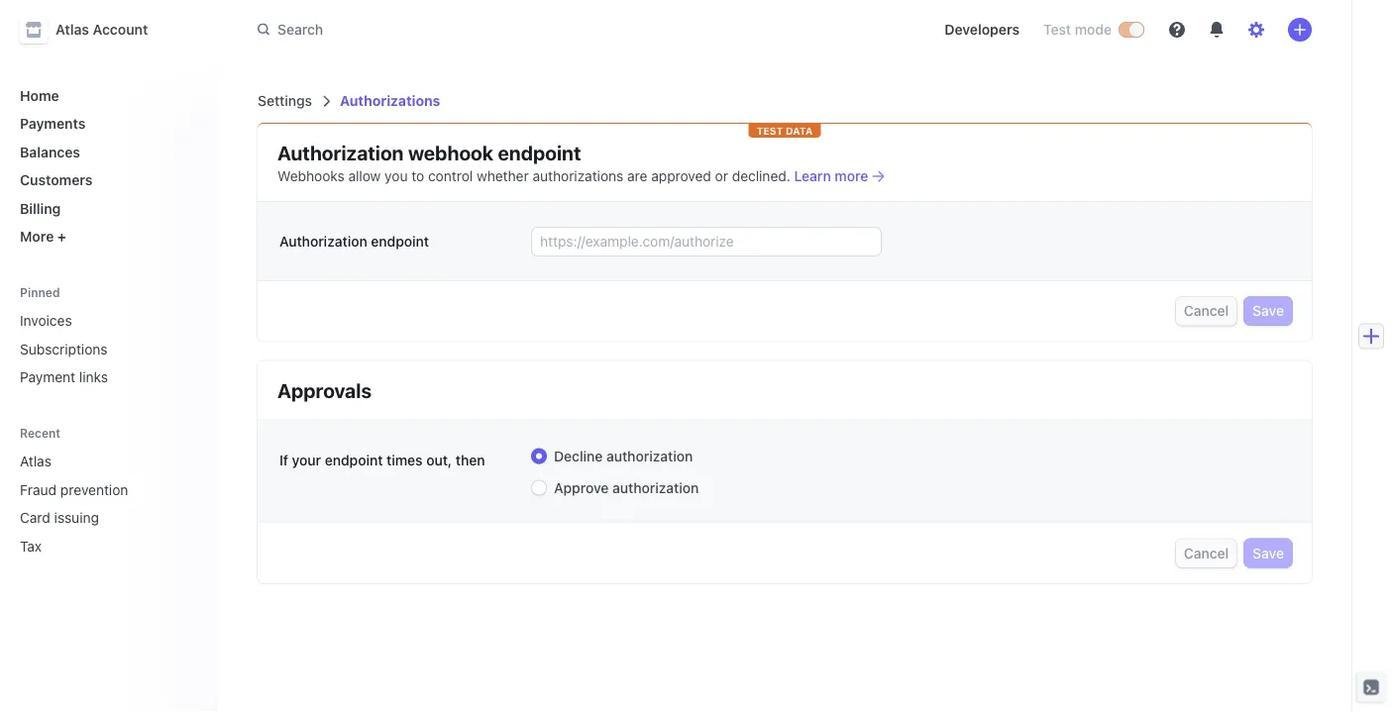 Task type: vqa. For each thing, say whether or not it's contained in the screenshot.
Learn more link
yes



Task type: locate. For each thing, give the bounding box(es) containing it.
1 vertical spatial atlas
[[20, 454, 52, 470]]

authorization endpoint
[[280, 233, 429, 250]]

+
[[57, 229, 66, 245]]

endpoint up webhooks allow you to control whether authorizations are approved or declined.
[[498, 141, 581, 164]]

test mode
[[1044, 21, 1112, 38]]

times
[[387, 452, 423, 468]]

out,
[[427, 452, 452, 468]]

atlas
[[56, 21, 89, 38], [20, 454, 52, 470]]

atlas account button
[[20, 16, 168, 44]]

save button
[[1245, 298, 1293, 325], [1245, 540, 1293, 568]]

payment links
[[20, 369, 108, 386]]

save button for authorization endpoint
[[1245, 298, 1293, 325]]

home
[[20, 87, 59, 104]]

atlas inside button
[[56, 21, 89, 38]]

authorization up approve authorization
[[607, 448, 693, 464]]

endpoint for webhook
[[498, 141, 581, 164]]

2 vertical spatial endpoint
[[325, 452, 383, 468]]

0 vertical spatial authorization
[[278, 141, 404, 164]]

endpoint for your
[[325, 452, 383, 468]]

endpoint right your
[[325, 452, 383, 468]]

customers link
[[12, 164, 202, 196]]

mode
[[1075, 21, 1112, 38]]

1 vertical spatial save
[[1253, 545, 1285, 562]]

authorization down decline authorization
[[613, 480, 699, 496]]

authorizations
[[340, 93, 441, 109]]

developers
[[945, 21, 1020, 38]]

atlas inside recent element
[[20, 454, 52, 470]]

authorization down webhooks
[[280, 233, 368, 250]]

fraud prevention link
[[12, 474, 174, 506]]

0 vertical spatial save button
[[1245, 298, 1293, 325]]

settings image
[[1249, 22, 1265, 38]]

subscriptions
[[20, 341, 108, 357]]

atlas for atlas
[[20, 454, 52, 470]]

authorization
[[278, 141, 404, 164], [280, 233, 368, 250]]

0 vertical spatial authorization
[[607, 448, 693, 464]]

are
[[628, 168, 648, 184]]

authorization
[[607, 448, 693, 464], [613, 480, 699, 496]]

1 vertical spatial authorization
[[613, 480, 699, 496]]

1 save from the top
[[1253, 303, 1285, 319]]

https://example.com/authorize text field
[[532, 228, 881, 256]]

0 vertical spatial endpoint
[[498, 141, 581, 164]]

authorization up allow
[[278, 141, 404, 164]]

1 save button from the top
[[1245, 298, 1293, 325]]

endpoint down 'you'
[[371, 233, 429, 250]]

endpoint
[[498, 141, 581, 164], [371, 233, 429, 250], [325, 452, 383, 468]]

allow
[[348, 168, 381, 184]]

atlas link
[[12, 446, 174, 478]]

pinned element
[[12, 305, 202, 394]]

webhooks
[[278, 168, 345, 184]]

0 vertical spatial atlas
[[56, 21, 89, 38]]

1 vertical spatial save button
[[1245, 540, 1293, 568]]

recent element
[[0, 446, 218, 563]]

atlas up fraud
[[20, 454, 52, 470]]

search
[[278, 21, 323, 37]]

0 horizontal spatial atlas
[[20, 454, 52, 470]]

save for if your endpoint times out, then
[[1253, 545, 1285, 562]]

if your endpoint times out, then
[[280, 452, 485, 468]]

authorization webhook endpoint
[[278, 141, 581, 164]]

save
[[1253, 303, 1285, 319], [1253, 545, 1285, 562]]

payments
[[20, 115, 86, 132]]

1 horizontal spatial atlas
[[56, 21, 89, 38]]

2 save from the top
[[1253, 545, 1285, 562]]

0 vertical spatial save
[[1253, 303, 1285, 319]]

Search search field
[[246, 12, 805, 48]]

payments link
[[12, 108, 202, 140]]

1 vertical spatial authorization
[[280, 233, 368, 250]]

subscriptions link
[[12, 333, 202, 365]]

authorization for decline authorization
[[607, 448, 693, 464]]

webhooks allow you to control whether authorizations are approved or declined.
[[278, 168, 795, 184]]

tax link
[[12, 530, 174, 563]]

atlas left account on the top of the page
[[56, 21, 89, 38]]

2 save button from the top
[[1245, 540, 1293, 568]]



Task type: describe. For each thing, give the bounding box(es) containing it.
tax
[[20, 538, 42, 555]]

billing
[[20, 200, 61, 217]]

home link
[[12, 79, 202, 112]]

core navigation links element
[[12, 79, 202, 253]]

invoices
[[20, 313, 72, 329]]

balances
[[20, 144, 80, 160]]

help image
[[1170, 22, 1186, 38]]

developers link
[[937, 14, 1028, 46]]

billing link
[[12, 192, 202, 225]]

control
[[428, 168, 473, 184]]

if
[[280, 452, 289, 468]]

authorizations
[[533, 168, 624, 184]]

card issuing
[[20, 510, 99, 526]]

prevention
[[60, 482, 128, 498]]

approve authorization
[[554, 480, 699, 496]]

save button for if your endpoint times out, then
[[1245, 540, 1293, 568]]

more
[[835, 168, 869, 184]]

settings
[[258, 93, 312, 109]]

webhook
[[408, 141, 494, 164]]

fraud prevention
[[20, 482, 128, 498]]

learn more link
[[795, 167, 885, 186]]

settings link
[[258, 93, 312, 109]]

more +
[[20, 229, 66, 245]]

payment
[[20, 369, 75, 386]]

customers
[[20, 172, 93, 188]]

authorization for authorization endpoint
[[280, 233, 368, 250]]

approvals
[[278, 379, 372, 402]]

declined.
[[732, 168, 791, 184]]

balances link
[[12, 136, 202, 168]]

invoices link
[[12, 305, 202, 337]]

whether
[[477, 168, 529, 184]]

save for authorization endpoint
[[1253, 303, 1285, 319]]

test
[[1044, 21, 1072, 38]]

notifications image
[[1209, 22, 1225, 38]]

authorization for authorization webhook endpoint
[[278, 141, 404, 164]]

authorization for approve authorization
[[613, 480, 699, 496]]

atlas account
[[56, 21, 148, 38]]

you
[[385, 168, 408, 184]]

card issuing link
[[12, 502, 174, 534]]

1 vertical spatial endpoint
[[371, 233, 429, 250]]

payment links link
[[12, 361, 202, 394]]

to
[[412, 168, 425, 184]]

issuing
[[54, 510, 99, 526]]

more
[[20, 229, 54, 245]]

atlas for atlas account
[[56, 21, 89, 38]]

Search text field
[[246, 12, 805, 48]]

approved
[[652, 168, 712, 184]]

decline authorization
[[554, 448, 693, 464]]

learn
[[795, 168, 831, 184]]

then
[[456, 452, 485, 468]]

pinned navigation links element
[[12, 285, 202, 394]]

links
[[79, 369, 108, 386]]

card
[[20, 510, 50, 526]]

recent
[[20, 427, 61, 440]]

learn more
[[795, 168, 869, 184]]

approve
[[554, 480, 609, 496]]

decline
[[554, 448, 603, 464]]

recent navigation links element
[[0, 425, 218, 563]]

fraud
[[20, 482, 57, 498]]

pinned
[[20, 286, 60, 300]]

your
[[292, 452, 321, 468]]

or
[[715, 168, 729, 184]]

account
[[93, 21, 148, 38]]



